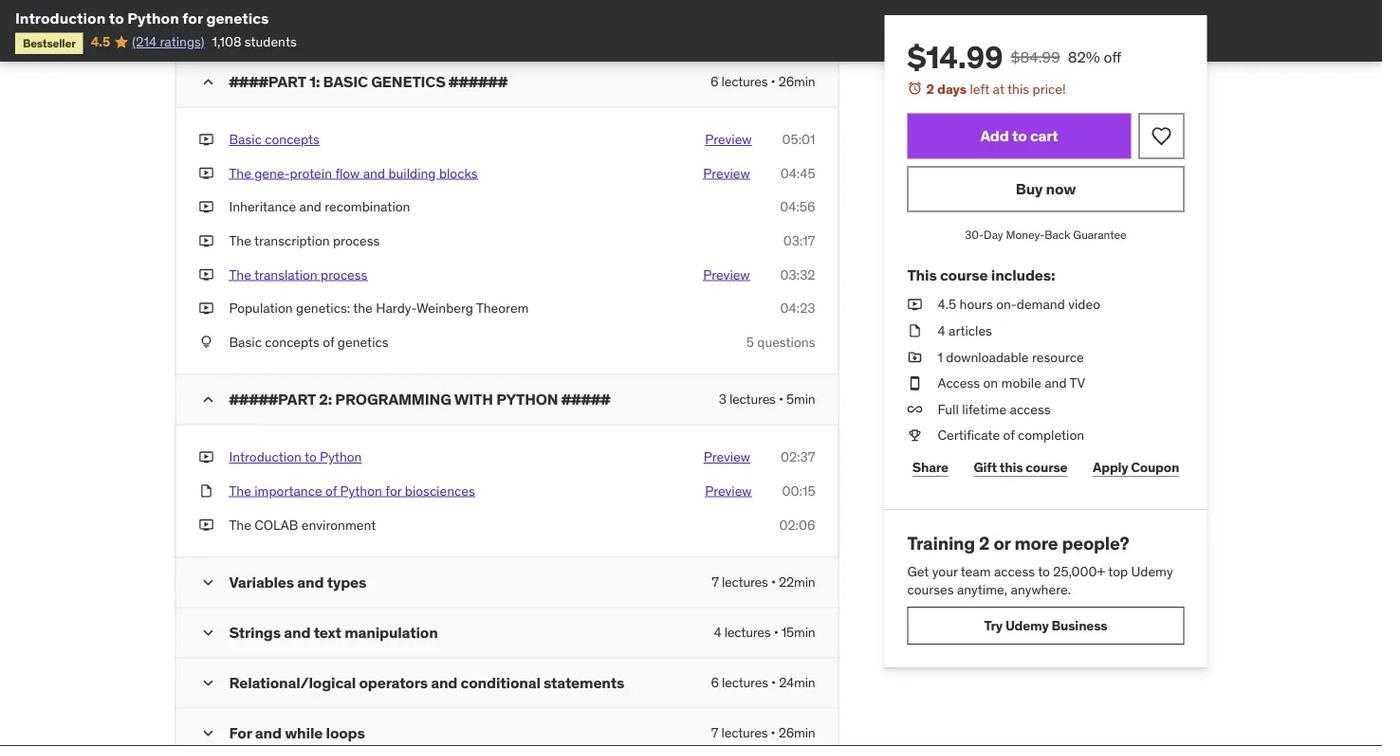 Task type: locate. For each thing, give the bounding box(es) containing it.
certificate of completion
[[938, 427, 1085, 444]]

genetics down population genetics: the hardy-weinberg theorem
[[338, 334, 389, 351]]

xsmall image
[[199, 15, 214, 34], [199, 130, 214, 149], [199, 164, 214, 183], [199, 198, 214, 217], [199, 232, 214, 250], [199, 266, 214, 284], [908, 296, 923, 314], [199, 299, 214, 318], [908, 427, 923, 445], [199, 482, 214, 501]]

1 vertical spatial 26min
[[779, 725, 816, 742]]

programming
[[335, 390, 451, 409]]

4 up '1'
[[938, 322, 946, 339]]

of right speed
[[330, 16, 342, 33]]

4.5 left hours
[[938, 296, 957, 313]]

0 vertical spatial introduction
[[15, 8, 106, 28]]

1 vertical spatial 4
[[714, 624, 722, 641]]

buy now
[[1016, 179, 1076, 199]]

xsmall image left transcription
[[199, 232, 214, 250]]

process up genetics:
[[321, 266, 368, 283]]

• for conditional
[[771, 675, 776, 692]]

1:
[[309, 72, 320, 91]]

1 vertical spatial course
[[1026, 459, 1068, 476]]

statements
[[544, 673, 625, 693]]

preview left 00:15
[[705, 483, 752, 500]]

concepts inside basic concepts button
[[265, 131, 320, 148]]

cart
[[1030, 126, 1059, 146]]

1 small image from the top
[[199, 624, 218, 643]]

7 up 4 lectures • 15min
[[712, 574, 719, 591]]

to inside button
[[305, 449, 317, 466]]

population genetics: the hardy-weinberg theorem
[[229, 300, 529, 317]]

2 concepts from the top
[[265, 334, 320, 351]]

basic for basic concepts
[[229, 131, 262, 148]]

1 6 from the top
[[711, 73, 719, 90]]

share button
[[908, 449, 954, 487]]

small image for relational/logical
[[199, 674, 218, 693]]

python for introduction to  python
[[320, 449, 362, 466]]

preview left 03:32
[[703, 266, 750, 283]]

1 horizontal spatial course
[[1026, 459, 1068, 476]]

python up environment
[[340, 483, 382, 500]]

the for the colab environment
[[229, 516, 251, 534]]

7 for variables and types
[[712, 574, 719, 591]]

udemy right top
[[1132, 563, 1173, 580]]

preview down 3
[[704, 449, 751, 466]]

introduction up bestseller
[[15, 8, 106, 28]]

4
[[938, 322, 946, 339], [714, 624, 722, 641]]

this inside gift this course link
[[1000, 459, 1023, 476]]

4 for 4 lectures • 15min
[[714, 624, 722, 641]]

process for the transcription process
[[333, 232, 380, 249]]

small image down 1,108
[[199, 73, 218, 92]]

1 the from the top
[[229, 165, 251, 182]]

basic inside button
[[229, 131, 262, 148]]

and left text
[[284, 623, 311, 642]]

udemy right try
[[1006, 617, 1049, 635]]

• for with
[[779, 391, 784, 408]]

small image left strings
[[199, 624, 218, 643]]

lectures for conditional
[[722, 675, 768, 692]]

6 lectures • 26min
[[711, 73, 816, 90]]

4.5 for 4.5 hours on-demand video
[[938, 296, 957, 313]]

preview down 6 lectures • 26min
[[705, 131, 752, 148]]

1 vertical spatial access
[[994, 563, 1035, 580]]

2 vertical spatial small image
[[199, 724, 218, 743]]

0 vertical spatial 4.5
[[91, 33, 110, 50]]

3 small image from the top
[[199, 724, 218, 743]]

0 vertical spatial small image
[[199, 73, 218, 92]]

concepts down genetics:
[[265, 334, 320, 351]]

preview left 04:45 at the right of the page
[[703, 165, 750, 182]]

4 up 6 lectures • 24min
[[714, 624, 722, 641]]

importance
[[255, 483, 322, 500]]

at
[[993, 80, 1005, 97]]

0 vertical spatial for
[[183, 8, 203, 28]]

environment
[[302, 516, 376, 534]]

demand
[[1017, 296, 1065, 313]]

days
[[938, 80, 967, 97]]

1 concepts from the top
[[265, 131, 320, 148]]

small image left for
[[199, 724, 218, 743]]

2 vertical spatial python
[[340, 483, 382, 500]]

#####part
[[229, 390, 316, 409]]

0 horizontal spatial for
[[183, 8, 203, 28]]

lectures for manipulation
[[725, 624, 771, 641]]

0 vertical spatial basic
[[229, 131, 262, 148]]

0 vertical spatial udemy
[[1132, 563, 1173, 580]]

variables and types
[[229, 573, 366, 592]]

the right speed
[[345, 16, 364, 33]]

course up hours
[[940, 265, 988, 285]]

strings
[[229, 623, 281, 642]]

full lifetime access
[[938, 401, 1051, 418]]

1 vertical spatial small image
[[199, 391, 218, 410]]

share
[[913, 459, 949, 476]]

26min for ####part 1: basic genetics ######
[[779, 73, 816, 90]]

small image for for
[[199, 724, 218, 743]]

small image left relational/logical
[[199, 674, 218, 693]]

2 basic from the top
[[229, 334, 262, 351]]

introduction inside "introduction to  python" button
[[229, 449, 302, 466]]

2 left or
[[979, 532, 990, 555]]

1 vertical spatial 2
[[979, 532, 990, 555]]

alarm image
[[908, 81, 923, 96]]

bestseller
[[23, 35, 76, 50]]

basic
[[229, 131, 262, 148], [229, 334, 262, 351]]

1 horizontal spatial genetics
[[338, 334, 389, 351]]

26min up 05:01
[[779, 73, 816, 90]]

xsmall image up share
[[908, 427, 923, 445]]

for
[[229, 723, 252, 743]]

of down full lifetime access
[[1003, 427, 1015, 444]]

for left biosciences
[[386, 483, 402, 500]]

26min for for and while loops
[[779, 725, 816, 742]]

small image left #####part
[[199, 391, 218, 410]]

0 vertical spatial concepts
[[265, 131, 320, 148]]

2 small image from the top
[[199, 674, 218, 693]]

small image
[[199, 73, 218, 92], [199, 391, 218, 410], [199, 574, 218, 592]]

0 vertical spatial python
[[127, 8, 179, 28]]

26min down 24min
[[779, 725, 816, 742]]

0 horizontal spatial course
[[940, 265, 988, 285]]

preview for 03:32
[[703, 266, 750, 283]]

1 vertical spatial this
[[1000, 459, 1023, 476]]

#####part 2: programming with python #####
[[229, 390, 610, 409]]

0 horizontal spatial 4.5
[[91, 33, 110, 50]]

4 lectures • 15min
[[714, 624, 816, 641]]

7 down 6 lectures • 24min
[[712, 725, 719, 742]]

variables
[[229, 573, 294, 592]]

the down the inheritance
[[229, 232, 251, 249]]

7 for for and while loops
[[712, 725, 719, 742]]

0 vertical spatial small image
[[199, 624, 218, 643]]

the for the gene-protein flow and building blocks
[[229, 165, 251, 182]]

try
[[985, 617, 1003, 635]]

1 vertical spatial introduction
[[229, 449, 302, 466]]

concepts up protein
[[265, 131, 320, 148]]

02:06
[[779, 516, 816, 534]]

0 vertical spatial access
[[1010, 401, 1051, 418]]

1 vertical spatial small image
[[199, 674, 218, 693]]

1 horizontal spatial 2
[[979, 532, 990, 555]]

now
[[1046, 179, 1076, 199]]

2 6 from the top
[[711, 675, 719, 692]]

the left importance
[[229, 483, 251, 500]]

1 horizontal spatial udemy
[[1132, 563, 1173, 580]]

left
[[970, 80, 990, 97]]

to for add to cart
[[1012, 126, 1027, 146]]

0 vertical spatial 26min
[[779, 73, 816, 90]]

4.5 left (214 in the top of the page
[[91, 33, 110, 50]]

get
[[908, 563, 929, 580]]

1 vertical spatial 7
[[712, 725, 719, 742]]

1 26min from the top
[[779, 73, 816, 90]]

0 horizontal spatial udemy
[[1006, 617, 1049, 635]]

xsmall image left about
[[199, 15, 214, 34]]

questions
[[757, 334, 816, 351]]

2 vertical spatial small image
[[199, 574, 218, 592]]

introduction up importance
[[229, 449, 302, 466]]

course
[[940, 265, 988, 285], [1026, 459, 1068, 476]]

basic concepts of genetics
[[229, 334, 389, 351]]

the up population
[[229, 266, 251, 283]]

the left the gene- on the left top of page
[[229, 165, 251, 182]]

1 vertical spatial 4.5
[[938, 296, 957, 313]]

$14.99
[[908, 38, 1004, 76]]

2 26min from the top
[[779, 725, 816, 742]]

small image
[[199, 624, 218, 643], [199, 674, 218, 693], [199, 724, 218, 743]]

4 articles
[[938, 322, 992, 339]]

6
[[711, 73, 719, 90], [711, 675, 719, 692]]

####part 1: basic genetics ######
[[229, 72, 508, 91]]

5 the from the top
[[229, 516, 251, 534]]

xsmall image left population
[[199, 299, 214, 318]]

1 vertical spatial basic
[[229, 334, 262, 351]]

0 horizontal spatial 4
[[714, 624, 722, 641]]

1 horizontal spatial for
[[386, 483, 402, 500]]

courses
[[908, 582, 954, 599]]

5 questions
[[747, 334, 816, 351]]

xsmall image
[[908, 322, 923, 340], [199, 333, 214, 352], [908, 348, 923, 367], [908, 374, 923, 393], [908, 400, 923, 419], [199, 448, 214, 467], [199, 516, 214, 535]]

xsmall image left the inheritance
[[199, 198, 214, 217]]

this
[[908, 265, 937, 285]]

1 vertical spatial python
[[320, 449, 362, 466]]

blocks
[[439, 165, 478, 182]]

0 vertical spatial 6
[[711, 73, 719, 90]]

for
[[183, 8, 203, 28], [386, 483, 402, 500]]

python inside "introduction to  python" button
[[320, 449, 362, 466]]

$84.99
[[1011, 47, 1061, 66]]

and left "types"
[[297, 573, 324, 592]]

basic concepts button
[[229, 130, 320, 149]]

basic
[[323, 72, 368, 91]]

the
[[229, 165, 251, 182], [229, 232, 251, 249], [229, 266, 251, 283], [229, 483, 251, 500], [229, 516, 251, 534]]

relational/logical
[[229, 673, 356, 693]]

off
[[1104, 47, 1122, 66]]

2
[[927, 80, 935, 97], [979, 532, 990, 555]]

the left hardy-
[[353, 300, 373, 317]]

04:45
[[781, 165, 816, 182]]

access down mobile at right bottom
[[1010, 401, 1051, 418]]

03:17
[[784, 232, 816, 249]]

1 horizontal spatial 4
[[938, 322, 946, 339]]

this right gift in the right bottom of the page
[[1000, 459, 1023, 476]]

process down recombination
[[333, 232, 380, 249]]

1 vertical spatial for
[[386, 483, 402, 500]]

0 vertical spatial 4
[[938, 322, 946, 339]]

2 right alarm icon
[[927, 80, 935, 97]]

the left colab
[[229, 516, 251, 534]]

1 vertical spatial process
[[321, 266, 368, 283]]

access down or
[[994, 563, 1035, 580]]

access
[[1010, 401, 1051, 418], [994, 563, 1035, 580]]

6 for statements
[[711, 675, 719, 692]]

1 horizontal spatial introduction
[[229, 449, 302, 466]]

2 small image from the top
[[199, 391, 218, 410]]

to inside button
[[1012, 126, 1027, 146]]

this right the at
[[1008, 80, 1030, 97]]

4 the from the top
[[229, 483, 251, 500]]

udemy
[[1132, 563, 1173, 580], [1006, 617, 1049, 635]]

1 horizontal spatial 4.5
[[938, 296, 957, 313]]

0 vertical spatial 7
[[712, 574, 719, 591]]

25,000+
[[1054, 563, 1106, 580]]

0 horizontal spatial introduction
[[15, 8, 106, 28]]

small image left variables
[[199, 574, 218, 592]]

basic up the gene- on the left top of page
[[229, 131, 262, 148]]

inheritance and recombination
[[229, 198, 410, 216]]

for up ratings)
[[183, 8, 203, 28]]

of up environment
[[325, 483, 337, 500]]

operators
[[359, 673, 428, 693]]

0 horizontal spatial 2
[[927, 80, 935, 97]]

to inside training 2 or more people? get your team access to 25,000+ top udemy courses anytime, anywhere.
[[1038, 563, 1050, 580]]

0 vertical spatial 2
[[927, 80, 935, 97]]

0 vertical spatial process
[[333, 232, 380, 249]]

02:37
[[781, 449, 816, 466]]

7
[[712, 574, 719, 591], [712, 725, 719, 742]]

2 days left at this price!
[[927, 80, 1066, 97]]

3 the from the top
[[229, 266, 251, 283]]

small image for variables and types
[[199, 574, 218, 592]]

introduction to python for genetics
[[15, 8, 269, 28]]

04:23
[[781, 300, 816, 317]]

python up the importance of python for biosciences
[[320, 449, 362, 466]]

1 vertical spatial udemy
[[1006, 617, 1049, 635]]

lifetime
[[962, 401, 1007, 418]]

genetics up 1,108
[[206, 8, 269, 28]]

basic down population
[[229, 334, 262, 351]]

1 basic from the top
[[229, 131, 262, 148]]

0 horizontal spatial genetics
[[206, 8, 269, 28]]

4.5
[[91, 33, 110, 50], [938, 296, 957, 313]]

python up (214 in the top of the page
[[127, 8, 179, 28]]

small image for ####part 1: basic genetics ######
[[199, 73, 218, 92]]

preview for 04:45
[[703, 165, 750, 182]]

course down completion
[[1026, 459, 1068, 476]]

3 small image from the top
[[199, 574, 218, 592]]

of inside button
[[325, 483, 337, 500]]

introduction
[[15, 8, 106, 28], [229, 449, 302, 466]]

1 vertical spatial 6
[[711, 675, 719, 692]]

1 small image from the top
[[199, 73, 218, 92]]

preview
[[705, 131, 752, 148], [703, 165, 750, 182], [703, 266, 750, 283], [704, 449, 751, 466], [705, 483, 752, 500]]

and right flow
[[363, 165, 385, 182]]

preview for 00:15
[[705, 483, 752, 500]]

1 downloadable resource
[[938, 348, 1084, 366]]

training 2 or more people? get your team access to 25,000+ top udemy courses anytime, anywhere.
[[908, 532, 1173, 599]]

2 the from the top
[[229, 232, 251, 249]]

• for genetics
[[771, 73, 776, 90]]

1 vertical spatial concepts
[[265, 334, 320, 351]]

process inside button
[[321, 266, 368, 283]]



Task type: vqa. For each thing, say whether or not it's contained in the screenshot.
6 lectures • 26min on the top right
yes



Task type: describe. For each thing, give the bounding box(es) containing it.
2:
[[319, 390, 332, 409]]

relational/logical operators and conditional statements
[[229, 673, 625, 693]]

lectures for genetics
[[722, 73, 768, 90]]

4.5 hours on-demand video
[[938, 296, 1101, 313]]

anytime,
[[957, 582, 1008, 599]]

udemy inside training 2 or more people? get your team access to 25,000+ top udemy courses anytime, anywhere.
[[1132, 563, 1173, 580]]

back
[[1045, 228, 1071, 243]]

• for manipulation
[[774, 624, 779, 641]]

on-
[[996, 296, 1017, 313]]

text
[[314, 623, 341, 642]]

to for introduction to python for genetics
[[109, 8, 124, 28]]

for and while loops
[[229, 723, 365, 743]]

concepts for basic concepts of genetics
[[265, 334, 320, 351]]

and left tv
[[1045, 375, 1067, 392]]

the gene-protein flow and building blocks
[[229, 165, 478, 182]]

of down genetics:
[[323, 334, 334, 351]]

includes:
[[991, 265, 1055, 285]]

7 lectures • 26min
[[712, 725, 816, 742]]

5
[[747, 334, 754, 351]]

xsmall image left translation
[[199, 266, 214, 284]]

xsmall image left the gene- on the left top of page
[[199, 164, 214, 183]]

people?
[[1062, 532, 1130, 555]]

xsmall image left basic concepts button
[[199, 130, 214, 149]]

• for loops
[[771, 725, 776, 742]]

speed
[[291, 16, 327, 33]]

and right for
[[255, 723, 282, 743]]

anywhere.
[[1011, 582, 1071, 599]]

1
[[938, 348, 943, 366]]

the colab environment
[[229, 516, 376, 534]]

5min
[[787, 391, 816, 408]]

full
[[938, 401, 959, 418]]

and inside the gene-protein flow and building blocks button
[[363, 165, 385, 182]]

3
[[719, 391, 727, 408]]

small image for #####part 2: programming with python #####
[[199, 391, 218, 410]]

resource
[[1032, 348, 1084, 366]]

24min
[[779, 675, 816, 692]]

wishlist image
[[1151, 125, 1173, 148]]

inheritance
[[229, 198, 296, 216]]

building
[[388, 165, 436, 182]]

small image for strings
[[199, 624, 218, 643]]

1,108
[[212, 33, 241, 50]]

apply coupon
[[1093, 459, 1180, 476]]

strings and text manipulation
[[229, 623, 438, 642]]

the for the transcription process
[[229, 232, 251, 249]]

1 vertical spatial genetics
[[338, 334, 389, 351]]

04:56
[[780, 198, 816, 216]]

the importance of python for biosciences button
[[229, 482, 475, 501]]

python inside the importance of python for biosciences button
[[340, 483, 382, 500]]

lectures for with
[[730, 391, 776, 408]]

ratings)
[[160, 33, 205, 50]]

and down protein
[[299, 198, 322, 216]]

add to cart
[[981, 126, 1059, 146]]

gift
[[974, 459, 997, 476]]

population
[[229, 300, 293, 317]]

introduction for introduction to python for genetics
[[15, 8, 106, 28]]

concepts for basic concepts
[[265, 131, 320, 148]]

python for introduction to python for genetics
[[127, 8, 179, 28]]

82%
[[1068, 47, 1100, 66]]

the for the importance of python for biosciences
[[229, 483, 251, 500]]

the translation process button
[[229, 266, 368, 284]]

introduction to  python button
[[229, 448, 362, 467]]

buy now button
[[908, 167, 1185, 212]]

apply coupon button
[[1088, 449, 1185, 487]]

2 inside training 2 or more people? get your team access to 25,000+ top udemy courses anytime, anywhere.
[[979, 532, 990, 555]]

day
[[984, 228, 1004, 243]]

while
[[285, 723, 323, 743]]

xsmall image down this
[[908, 296, 923, 314]]

the up students on the left top of the page
[[268, 16, 287, 33]]

30-
[[965, 228, 984, 243]]

$14.99 $84.99 82% off
[[908, 38, 1122, 76]]

team
[[961, 563, 991, 580]]

gift this course link
[[969, 449, 1073, 487]]

mobile
[[1002, 375, 1042, 392]]

introduction to  python
[[229, 449, 362, 466]]

completion
[[1018, 427, 1085, 444]]

for inside the importance of python for biosciences button
[[386, 483, 402, 500]]

preview for 05:01
[[705, 131, 752, 148]]

tv
[[1070, 375, 1086, 392]]

try udemy business link
[[908, 607, 1185, 645]]

lectures for loops
[[722, 725, 768, 742]]

python
[[496, 390, 558, 409]]

30-day money-back guarantee
[[965, 228, 1127, 243]]

gene-
[[255, 165, 290, 182]]

xsmall image left importance
[[199, 482, 214, 501]]

money-
[[1006, 228, 1045, 243]]

udemy inside try udemy business link
[[1006, 617, 1049, 635]]

00:15
[[782, 483, 816, 500]]

about
[[229, 16, 265, 33]]

and right operators at the bottom of the page
[[431, 673, 458, 693]]

video
[[1069, 296, 1101, 313]]

certificate
[[938, 427, 1000, 444]]

hardy-
[[376, 300, 417, 317]]

basic for basic concepts of genetics
[[229, 334, 262, 351]]

(214
[[132, 33, 157, 50]]

process for the translation process
[[321, 266, 368, 283]]

or
[[994, 532, 1011, 555]]

protein
[[290, 165, 332, 182]]

translation
[[254, 266, 318, 283]]

genetics
[[371, 72, 446, 91]]

coupon
[[1131, 459, 1180, 476]]

loops
[[326, 723, 365, 743]]

with
[[454, 390, 493, 409]]

03:32
[[781, 266, 816, 283]]

downloadable
[[946, 348, 1029, 366]]

05:01
[[782, 131, 816, 148]]

introduction for introduction to  python
[[229, 449, 302, 466]]

theorem
[[476, 300, 529, 317]]

genetics:
[[296, 300, 350, 317]]

to for introduction to  python
[[305, 449, 317, 466]]

weinberg
[[417, 300, 473, 317]]

4.5 for 4.5
[[91, 33, 110, 50]]

4 for 4 articles
[[938, 322, 946, 339]]

the for the translation process
[[229, 266, 251, 283]]

guarantee
[[1074, 228, 1127, 243]]

the gene-protein flow and building blocks button
[[229, 164, 478, 183]]

add
[[981, 126, 1009, 146]]

the importance of python for biosciences
[[229, 483, 475, 500]]

6 for ######
[[711, 73, 719, 90]]

0 vertical spatial this
[[1008, 80, 1030, 97]]

business
[[1052, 617, 1108, 635]]

####part
[[229, 72, 306, 91]]

apply
[[1093, 459, 1129, 476]]

0 vertical spatial course
[[940, 265, 988, 285]]

training
[[908, 532, 976, 555]]

articles
[[949, 322, 992, 339]]

price!
[[1033, 80, 1066, 97]]

hours
[[960, 296, 993, 313]]

3 lectures • 5min
[[719, 391, 816, 408]]

preview for 02:37
[[704, 449, 751, 466]]

0 vertical spatial genetics
[[206, 8, 269, 28]]

biosciences
[[405, 483, 475, 500]]

recombination
[[325, 198, 410, 216]]

access inside training 2 or more people? get your team access to 25,000+ top udemy courses anytime, anywhere.
[[994, 563, 1035, 580]]



